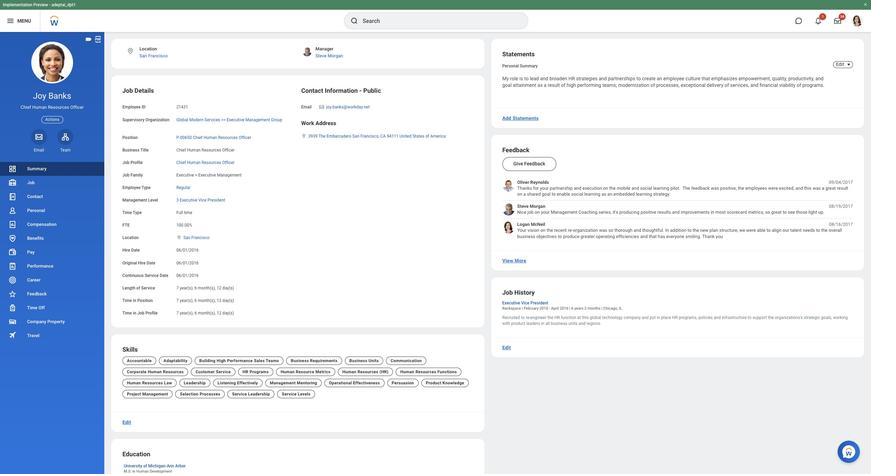 Task type: locate. For each thing, give the bounding box(es) containing it.
6 inside length of service element
[[195, 286, 197, 291]]

day(s) for time in job profile
[[223, 311, 234, 316]]

1 horizontal spatial profile
[[146, 311, 158, 316]]

0 horizontal spatial an
[[608, 192, 613, 197]]

human inside business title element
[[187, 148, 201, 153]]

1 06/01/2016 from the top
[[177, 248, 199, 253]]

personal for personal summary
[[503, 64, 519, 69]]

7 year(s), 6 month(s), 12 day(s) up "time in position" element
[[177, 286, 234, 291]]

performance up career
[[27, 264, 54, 269]]

chief human resources officer for business title element
[[177, 148, 235, 153]]

job
[[528, 210, 534, 215]]

2 vertical spatial 7 year(s), 6 month(s), 12 day(s)
[[177, 311, 234, 316]]

san
[[140, 53, 147, 59], [353, 134, 360, 139], [183, 236, 191, 241]]

high
[[567, 82, 577, 88]]

and left the execution
[[574, 186, 582, 191]]

21431
[[177, 105, 188, 110]]

of right length
[[136, 286, 140, 291]]

original hire date element
[[177, 257, 199, 266]]

06/01/2016 for hire date
[[177, 248, 199, 253]]

0 vertical spatial great
[[826, 186, 837, 191]]

thoughtful.
[[643, 228, 665, 233]]

job up job family at the top
[[123, 160, 130, 165]]

email joy banks element
[[31, 148, 47, 153]]

feedback up "time off"
[[27, 292, 47, 297]]

officer up job family element
[[222, 160, 235, 165]]

this inside thanks for your partnership and execution on the mobile and social learning pilot.  the feedback was positive, the employees were excited, and this was a great result on a shared goal to enable social learning as an embedded learning strategy.
[[805, 186, 812, 191]]

date up original hire date
[[131, 248, 140, 253]]

francisco inside job details 'group'
[[192, 236, 210, 241]]

|
[[522, 307, 523, 311], [570, 307, 571, 311], [602, 307, 603, 311]]

shared
[[528, 192, 541, 197]]

date left continuous service date element
[[160, 273, 168, 278]]

morgan inside manager steve morgan
[[328, 53, 344, 59]]

1 vertical spatial great
[[772, 210, 782, 215]]

employee down job family at the top
[[123, 186, 141, 190]]

1 vertical spatial so
[[609, 228, 614, 233]]

0 vertical spatial this
[[805, 186, 812, 191]]

0 horizontal spatial summary
[[27, 166, 47, 172]]

of down create
[[651, 82, 656, 88]]

year(s), down "time in position" element
[[180, 311, 194, 316]]

day(s) up time in job profile element
[[223, 299, 234, 303]]

time inside list
[[27, 306, 37, 311]]

time in position element
[[177, 294, 234, 304]]

listening effectively
[[218, 381, 258, 386]]

close environment banner image
[[864, 2, 868, 7]]

steve inside list
[[518, 204, 529, 209]]

0 vertical spatial employee
[[123, 105, 141, 110]]

employees
[[746, 186, 768, 191]]

0 vertical spatial position
[[123, 135, 138, 140]]

email inside contact information - public group
[[302, 105, 312, 110]]

1 horizontal spatial edit
[[503, 345, 511, 351]]

mail image
[[35, 133, 43, 141]]

6 inside time in job profile element
[[195, 311, 197, 316]]

edit button for job history
[[500, 341, 514, 355]]

resources up job family element
[[202, 160, 221, 165]]

day(s) inside length of service element
[[223, 286, 234, 291]]

time down 'time in position'
[[123, 311, 132, 316]]

banks
[[48, 91, 71, 101]]

| right months
[[602, 307, 603, 311]]

personal for personal
[[27, 208, 45, 213]]

reynolds
[[531, 180, 549, 185]]

12 down "time in position" element
[[217, 311, 222, 316]]

0 vertical spatial a
[[544, 82, 547, 88]]

performance right high
[[227, 359, 253, 364]]

mentoring
[[297, 381, 317, 386]]

1 vertical spatial statements
[[513, 115, 539, 121]]

0 horizontal spatial as
[[538, 82, 543, 88]]

to up product
[[521, 316, 525, 321]]

human up project
[[127, 381, 141, 386]]

to inside thanks for your partnership and execution on the mobile and social learning pilot.  the feedback was positive, the employees were excited, and this was a great result on a shared goal to enable social learning as an embedded learning strategy.
[[552, 192, 556, 197]]

human inside navigation pane region
[[32, 105, 47, 110]]

to left support
[[749, 316, 752, 321]]

0 vertical spatial san
[[140, 53, 147, 59]]

as inside thanks for your partnership and execution on the mobile and social learning pilot.  the feedback was positive, the employees were excited, and this was a great result on a shared goal to enable social learning as an embedded learning strategy.
[[602, 192, 607, 197]]

learning up strategy.
[[654, 186, 670, 191]]

1 vertical spatial -
[[360, 87, 362, 94]]

0 vertical spatial as
[[538, 82, 543, 88]]

a right attainment
[[544, 82, 547, 88]]

34
[[841, 15, 845, 18]]

great left 'see'
[[772, 210, 782, 215]]

in left all
[[542, 321, 545, 326]]

0 horizontal spatial location image
[[127, 47, 134, 55]]

sales
[[254, 359, 265, 364]]

2 vertical spatial chief human resources officer
[[177, 160, 235, 165]]

3 7 from the top
[[177, 311, 179, 316]]

type down management level
[[133, 211, 142, 216]]

-
[[49, 2, 51, 7], [360, 87, 362, 94], [550, 307, 551, 311]]

2 horizontal spatial -
[[550, 307, 551, 311]]

day(s) up "time in position" element
[[223, 286, 234, 291]]

place
[[662, 316, 672, 321]]

month(s), for time in position
[[198, 299, 216, 303]]

personal inside list
[[27, 208, 45, 213]]

and right mobile
[[632, 186, 640, 191]]

0 vertical spatial performance
[[27, 264, 54, 269]]

manager
[[316, 46, 334, 52]]

location inside job details 'group'
[[123, 236, 139, 241]]

units
[[369, 359, 379, 364]]

2 day(s) from the top
[[223, 299, 234, 303]]

strategy.
[[654, 192, 671, 197]]

officer inside business title element
[[222, 148, 235, 153]]

chief inside navigation pane region
[[21, 105, 31, 110]]

Search Workday  search field
[[363, 13, 514, 29]]

notifications large image
[[815, 17, 822, 24]]

travel link
[[0, 329, 104, 343]]

2 year(s), from the top
[[180, 299, 194, 303]]

vice inside job details 'group'
[[199, 198, 207, 203]]

1 vertical spatial an
[[608, 192, 613, 197]]

job inside list
[[27, 180, 35, 186]]

1 vertical spatial edit
[[503, 345, 511, 351]]

contact inside contact link
[[27, 194, 43, 199]]

00650
[[180, 135, 192, 140]]

performance image
[[8, 262, 17, 271]]

month(s), up "time in position" element
[[198, 286, 216, 291]]

as down the execution
[[602, 192, 607, 197]]

view more button
[[500, 254, 530, 268]]

leadership down effectively
[[248, 392, 270, 397]]

hr inside hr programs button
[[243, 370, 249, 375]]

0 vertical spatial so
[[766, 210, 771, 215]]

month(s), inside time in job profile element
[[198, 311, 216, 316]]

the inside 3939 the embarcadero san francisco, ca 94111 united states of america "link"
[[319, 134, 326, 139]]

0 vertical spatial location
[[140, 46, 157, 52]]

morgan down manager
[[328, 53, 344, 59]]

that
[[702, 76, 711, 81], [649, 234, 657, 239]]

- left april
[[550, 307, 551, 311]]

personal inside 'element'
[[503, 64, 519, 69]]

chief human resources officer up job family element
[[177, 160, 235, 165]]

0 horizontal spatial performance
[[27, 264, 54, 269]]

1 vertical spatial contact
[[27, 194, 43, 199]]

persuasion
[[392, 381, 414, 386]]

1 horizontal spatial social
[[641, 186, 653, 191]]

feedback link
[[0, 287, 104, 301]]

talent
[[791, 228, 802, 233]]

length of service element
[[177, 282, 234, 291]]

an left embedded
[[608, 192, 613, 197]]

1 vertical spatial social
[[572, 192, 584, 197]]

summary inside 'element'
[[520, 64, 538, 69]]

officer down the p-00650 chief human resources officer
[[222, 148, 235, 153]]

location inside location san francisco
[[140, 46, 157, 52]]

1 vertical spatial 7 year(s), 6 month(s), 12 day(s)
[[177, 299, 234, 303]]

to down "recent" at the right top
[[558, 234, 562, 239]]

0 horizontal spatial the
[[319, 134, 326, 139]]

6 down "time in position" element
[[195, 311, 197, 316]]

3 year(s), from the top
[[180, 311, 194, 316]]

learning
[[654, 186, 670, 191], [585, 192, 601, 197], [637, 192, 653, 197]]

1 vertical spatial year(s),
[[180, 299, 194, 303]]

month(s), for time in job profile
[[198, 311, 216, 316]]

job
[[123, 87, 133, 94], [123, 160, 130, 165], [123, 173, 130, 178], [27, 180, 35, 186], [503, 289, 513, 297], [137, 311, 145, 316]]

executive right 3
[[180, 198, 198, 203]]

7 year(s), 6 month(s), 12 day(s) down "time in position" element
[[177, 311, 234, 316]]

resources inside navigation pane region
[[48, 105, 69, 110]]

employee id element
[[177, 101, 188, 110]]

job details
[[123, 87, 154, 94]]

coaching
[[579, 210, 598, 215]]

0 horizontal spatial san
[[140, 53, 147, 59]]

modernization
[[619, 82, 650, 88]]

year(s), inside time in job profile element
[[180, 311, 194, 316]]

1 day(s) from the top
[[223, 286, 234, 291]]

0 horizontal spatial goal
[[503, 82, 512, 88]]

quality,
[[773, 76, 788, 81]]

2 12 from the top
[[217, 299, 222, 303]]

1 employee from the top
[[123, 105, 141, 110]]

officer down banks
[[70, 105, 84, 110]]

exceptional
[[681, 82, 706, 88]]

profile up family
[[131, 160, 143, 165]]

statements inside button
[[513, 115, 539, 121]]

product knowledge
[[426, 381, 465, 386]]

business inside job details 'group'
[[123, 148, 140, 153]]

more
[[515, 258, 527, 264]]

san inside location san francisco
[[140, 53, 147, 59]]

hr up effectively
[[243, 370, 249, 375]]

1 horizontal spatial result
[[838, 186, 849, 191]]

create
[[643, 76, 656, 81]]

6 for time in position
[[195, 299, 197, 303]]

president
[[208, 198, 225, 203], [531, 301, 549, 306]]

1 horizontal spatial this
[[805, 186, 812, 191]]

1 7 from the top
[[177, 286, 179, 291]]

year(s), for length of service
[[180, 286, 194, 291]]

of inside job details 'group'
[[136, 286, 140, 291]]

vision
[[528, 228, 540, 233]]

1 horizontal spatial business
[[291, 359, 309, 364]]

in inside list
[[711, 210, 715, 215]]

day(s) down "time in position" element
[[223, 311, 234, 316]]

0 horizontal spatial business
[[518, 234, 536, 239]]

year(s), inside "time in position" element
[[180, 299, 194, 303]]

2 7 from the top
[[177, 299, 179, 303]]

3 12 from the top
[[217, 311, 222, 316]]

justify image
[[6, 17, 15, 25]]

1 vertical spatial email
[[34, 148, 44, 153]]

the right positive,
[[739, 186, 745, 191]]

execution
[[583, 186, 603, 191]]

career
[[27, 278, 41, 283]]

service levels button
[[278, 390, 315, 399]]

1 month(s), from the top
[[198, 286, 216, 291]]

light
[[809, 210, 818, 215]]

human down 00650
[[187, 148, 201, 153]]

0 horizontal spatial -
[[49, 2, 51, 7]]

new
[[701, 228, 709, 233]]

were inside your vision on the recent re-organization was so thorough and thoughtful. in addition to the new plan structure, we were able to align our talent needs to the overall business objectives to produce greater operating efficiencies and that has everyone smiling. thank you
[[747, 228, 757, 233]]

1 horizontal spatial location
[[140, 46, 157, 52]]

time left off
[[27, 306, 37, 311]]

1 vertical spatial as
[[602, 192, 607, 197]]

job link
[[0, 176, 104, 190]]

0 horizontal spatial steve
[[316, 53, 327, 59]]

summary down email joy banks element
[[27, 166, 47, 172]]

supervisory
[[123, 117, 145, 122]]

1 7 year(s), 6 month(s), 12 day(s) from the top
[[177, 286, 234, 291]]

oliver reynolds link
[[518, 179, 549, 186]]

1 vertical spatial the
[[683, 186, 691, 191]]

the up objectives at the right of the page
[[547, 228, 554, 233]]

result down broaden at the top of the page
[[548, 82, 560, 88]]

time off link
[[0, 301, 104, 315]]

1 vertical spatial a
[[823, 186, 825, 191]]

7 inside "time in position" element
[[177, 299, 179, 303]]

6 for time in job profile
[[195, 311, 197, 316]]

employee's photo (logan mcneil) image
[[503, 222, 515, 234]]

personal up compensation
[[27, 208, 45, 213]]

0 vertical spatial the
[[319, 134, 326, 139]]

the right support
[[769, 316, 775, 321]]

list containing oliver reynolds
[[503, 179, 854, 240]]

personal link
[[0, 204, 104, 218]]

day(s) inside "time in position" element
[[223, 299, 234, 303]]

2 vertical spatial feedback
[[27, 292, 47, 297]]

implementation
[[3, 2, 32, 7]]

06/01/2016
[[177, 248, 199, 253], [177, 261, 199, 266], [177, 273, 199, 278]]

employee's photo (steve morgan) image
[[503, 204, 515, 216]]

month(s), for length of service
[[198, 286, 216, 291]]

1 vertical spatial steve morgan link
[[518, 204, 546, 210]]

add
[[503, 115, 512, 121]]

title
[[140, 148, 149, 153]]

your down reynolds
[[540, 186, 549, 191]]

this right at
[[582, 316, 589, 321]]

strategic
[[805, 316, 821, 321]]

human
[[32, 105, 47, 110], [204, 135, 217, 140], [187, 148, 201, 153], [187, 160, 201, 165], [148, 370, 162, 375], [281, 370, 295, 375], [343, 370, 357, 375], [401, 370, 415, 375], [127, 381, 141, 386], [136, 470, 149, 474]]

business for business title
[[123, 148, 140, 153]]

full
[[177, 211, 183, 216]]

2 horizontal spatial business
[[350, 359, 368, 364]]

resources up product
[[416, 370, 437, 375]]

the up all
[[548, 316, 554, 321]]

your
[[540, 186, 549, 191], [541, 210, 550, 215]]

1 year(s), from the top
[[180, 286, 194, 291]]

lead
[[530, 76, 539, 81]]

feedback inside button
[[525, 161, 546, 167]]

1 vertical spatial vice
[[522, 301, 530, 306]]

1 horizontal spatial a
[[544, 82, 547, 88]]

company
[[624, 316, 641, 321]]

feedback up give
[[503, 146, 530, 154]]

month(s), inside "time in position" element
[[198, 299, 216, 303]]

1 vertical spatial type
[[133, 211, 142, 216]]

as down lead
[[538, 82, 543, 88]]

business for business units
[[350, 359, 368, 364]]

management down chief human resources officer link
[[217, 173, 242, 178]]

>>
[[222, 117, 226, 122]]

group
[[271, 117, 283, 122]]

2 month(s), from the top
[[198, 299, 216, 303]]

united
[[400, 134, 412, 139]]

0 vertical spatial an
[[657, 76, 663, 81]]

day(s) inside time in job profile element
[[223, 311, 234, 316]]

personal summary element
[[503, 62, 538, 69]]

team
[[60, 148, 71, 153]]

2 employee from the top
[[123, 186, 141, 190]]

2 vertical spatial month(s),
[[198, 311, 216, 316]]

2 vertical spatial 06/01/2016
[[177, 273, 199, 278]]

align
[[772, 228, 782, 233]]

time up the fte
[[123, 211, 132, 216]]

0 horizontal spatial this
[[582, 316, 589, 321]]

1 horizontal spatial an
[[657, 76, 663, 81]]

1 horizontal spatial san
[[183, 236, 191, 241]]

0 vertical spatial 7
[[177, 286, 179, 291]]

to up modernization
[[637, 76, 641, 81]]

view printable version (pdf) image
[[94, 36, 102, 43]]

12 inside "time in position" element
[[217, 299, 222, 303]]

business up resource
[[291, 359, 309, 364]]

result down 09/04/2017
[[838, 186, 849, 191]]

continuous service date element
[[177, 269, 199, 279]]

great down 09/04/2017
[[826, 186, 837, 191]]

3 month(s), from the top
[[198, 311, 216, 316]]

executive left >
[[177, 173, 194, 178]]

accountable
[[127, 359, 152, 364]]

location image
[[127, 47, 134, 55], [177, 235, 182, 240]]

executive vice president link
[[503, 300, 549, 306]]

executive
[[227, 117, 245, 122], [177, 173, 194, 178], [198, 173, 216, 178], [180, 198, 198, 203], [503, 301, 521, 306]]

broaden
[[550, 76, 568, 81]]

resources down banks
[[48, 105, 69, 110]]

in left 'most'
[[711, 210, 715, 215]]

list
[[0, 162, 104, 343], [503, 179, 854, 240]]

social right mobile
[[641, 186, 653, 191]]

0 vertical spatial your
[[540, 186, 549, 191]]

1 horizontal spatial so
[[766, 210, 771, 215]]

12 inside length of service element
[[217, 286, 222, 291]]

location image
[[302, 133, 307, 138]]

7 inside length of service element
[[177, 286, 179, 291]]

1 horizontal spatial summary
[[520, 64, 538, 69]]

- inside group
[[360, 87, 362, 94]]

the
[[319, 134, 326, 139], [683, 186, 691, 191]]

1 horizontal spatial that
[[702, 76, 711, 81]]

levels
[[298, 392, 311, 397]]

feedback image
[[8, 290, 17, 299]]

nice job on your management coaching series; it's producing positive results and improvements in most scorecard metrics, so great to see those light up.
[[518, 210, 825, 215]]

06/01/2016 for original hire date
[[177, 261, 199, 266]]

p-00650 chief human resources officer
[[177, 135, 251, 140]]

an inside thanks for your partnership and execution on the mobile and social learning pilot.  the feedback was positive, the employees were excited, and this was a great result on a shared goal to enable social learning as an embedded learning strategy.
[[608, 192, 613, 197]]

1 horizontal spatial francisco
[[192, 236, 210, 241]]

0 horizontal spatial business
[[123, 148, 140, 153]]

goal right shared
[[542, 192, 551, 197]]

2 horizontal spatial a
[[823, 186, 825, 191]]

0 vertical spatial steve morgan link
[[316, 53, 344, 59]]

hr up "high"
[[569, 76, 575, 81]]

of down emphasizes in the top right of the page
[[725, 82, 730, 88]]

year(s), inside length of service element
[[180, 286, 194, 291]]

0 horizontal spatial that
[[649, 234, 657, 239]]

list containing summary
[[0, 162, 104, 343]]

1 vertical spatial steve
[[518, 204, 529, 209]]

2 vertical spatial date
[[160, 273, 168, 278]]

7 year(s), 6 month(s), 12 day(s) for time in job profile
[[177, 311, 234, 316]]

1 horizontal spatial contact
[[302, 87, 324, 94]]

customer service button
[[191, 368, 235, 377]]

this inside "recruited to re-engineer the hr function at this global technology company and put in place hr programs, policies and infrastructure to support the organizations's strategic goals, working with product leaders in all business units and regions."
[[582, 316, 589, 321]]

resources down the p-00650 chief human resources officer
[[202, 148, 221, 153]]

statements right the add
[[513, 115, 539, 121]]

month(s), inside length of service element
[[198, 286, 216, 291]]

0 vertical spatial date
[[131, 248, 140, 253]]

2 06/01/2016 from the top
[[177, 261, 199, 266]]

chief human resources officer up chief human resources officer link
[[177, 148, 235, 153]]

7 inside time in job profile element
[[177, 311, 179, 316]]

1 vertical spatial were
[[747, 228, 757, 233]]

0 horizontal spatial personal
[[27, 208, 45, 213]]

0 horizontal spatial list
[[0, 162, 104, 343]]

month(s), down "time in position" element
[[198, 311, 216, 316]]

3 | from the left
[[602, 307, 603, 311]]

1 vertical spatial 06/01/2016
[[177, 261, 199, 266]]

chief inside business title element
[[177, 148, 186, 153]]

6 inside "time in position" element
[[195, 299, 197, 303]]

san francisco link
[[140, 53, 168, 59], [183, 234, 210, 241]]

location for location
[[123, 236, 139, 241]]

job family element
[[177, 169, 242, 178]]

contact for contact
[[27, 194, 43, 199]]

0 horizontal spatial contact
[[27, 194, 43, 199]]

summary inside list
[[27, 166, 47, 172]]

2 horizontal spatial learning
[[654, 186, 670, 191]]

contact inside contact information - public group
[[302, 87, 324, 94]]

2 | from the left
[[570, 307, 571, 311]]

7 year(s), 6 month(s), 12 day(s)
[[177, 286, 234, 291], [177, 299, 234, 303], [177, 311, 234, 316]]

3 executive vice president
[[177, 198, 225, 203]]

0 horizontal spatial vice
[[199, 198, 207, 203]]

off
[[39, 306, 45, 311]]

were right we
[[747, 228, 757, 233]]

chief human resources officer link
[[177, 159, 235, 165]]

12 inside time in job profile element
[[217, 311, 222, 316]]

2 vertical spatial edit
[[123, 420, 131, 426]]

contact for contact information - public
[[302, 87, 324, 94]]

1 12 from the top
[[217, 286, 222, 291]]

chief human resources officer for chief human resources officer link
[[177, 160, 235, 165]]

2 vertical spatial 12
[[217, 311, 222, 316]]

job for job details
[[123, 87, 133, 94]]

0 vertical spatial hire
[[123, 248, 130, 253]]

was left positive,
[[712, 186, 720, 191]]

2 vertical spatial year(s),
[[180, 311, 194, 316]]

job right job image
[[27, 180, 35, 186]]

3 06/01/2016 from the top
[[177, 273, 199, 278]]

0 vertical spatial summary
[[520, 64, 538, 69]]

0 vertical spatial -
[[49, 2, 51, 7]]

summary image
[[8, 165, 17, 173]]

personal image
[[8, 207, 17, 215]]

1 vertical spatial location
[[123, 236, 139, 241]]

vice
[[199, 198, 207, 203], [522, 301, 530, 306]]

2 7 year(s), 6 month(s), 12 day(s) from the top
[[177, 299, 234, 303]]

business inside "recruited to re-engineer the hr function at this global technology company and put in place hr programs, policies and infrastructure to support the organizations's strategic goals, working with product leaders in all business units and regions."
[[551, 321, 568, 326]]

business down your on the right top of the page
[[518, 234, 536, 239]]

job for job
[[27, 180, 35, 186]]

greater
[[581, 234, 595, 239]]

human down "communication" button
[[401, 370, 415, 375]]

0 horizontal spatial |
[[522, 307, 523, 311]]

was up light
[[813, 186, 822, 191]]

location for location san francisco
[[140, 46, 157, 52]]

0 horizontal spatial morgan
[[328, 53, 344, 59]]

1 horizontal spatial were
[[769, 186, 779, 191]]

3 day(s) from the top
[[223, 311, 234, 316]]

1 vertical spatial that
[[649, 234, 657, 239]]

month(s),
[[198, 286, 216, 291], [198, 299, 216, 303], [198, 311, 216, 316]]

the
[[610, 186, 616, 191], [739, 186, 745, 191], [547, 228, 554, 233], [693, 228, 700, 233], [822, 228, 828, 233], [548, 316, 554, 321], [769, 316, 775, 321]]

steve morgan
[[518, 204, 546, 209]]

1 | from the left
[[522, 307, 523, 311]]

2 horizontal spatial san
[[353, 134, 360, 139]]

steve up nice
[[518, 204, 529, 209]]

san inside "link"
[[353, 134, 360, 139]]

global modern services >> executive management group link
[[177, 116, 283, 122]]

p-00650 chief human resources officer link
[[177, 134, 251, 140]]

joy.banks@workday.net link
[[327, 104, 370, 110]]

12 for time in job profile
[[217, 311, 222, 316]]

3 7 year(s), 6 month(s), 12 day(s) from the top
[[177, 311, 234, 316]]

search image
[[350, 17, 359, 25]]

- inside menu banner
[[49, 2, 51, 7]]

francisco inside location san francisco
[[148, 53, 168, 59]]

profile logan mcneil image
[[852, 15, 864, 28]]

contact up mail icon
[[302, 87, 324, 94]]

employee for employee id
[[123, 105, 141, 110]]

2 horizontal spatial |
[[602, 307, 603, 311]]

hire up original
[[123, 248, 130, 253]]

month(s), up time in job profile element
[[198, 299, 216, 303]]

service down high
[[216, 370, 231, 375]]

7
[[177, 286, 179, 291], [177, 299, 179, 303], [177, 311, 179, 316]]

and right results
[[673, 210, 680, 215]]

2 vertical spatial a
[[524, 192, 526, 197]]

0 vertical spatial 06/01/2016
[[177, 248, 199, 253]]



Task type: describe. For each thing, give the bounding box(es) containing it.
positive,
[[721, 186, 737, 191]]

that inside and broaden hr strategies and partnerships to create an employee culture that emphasizes empowerment, quality, productivity, and goal attainment as a result of high performing teams, modernization of
[[702, 76, 711, 81]]

implementation preview -   adeptai_dpt1
[[3, 2, 76, 7]]

on right the execution
[[604, 186, 609, 191]]

building high performance sales teams
[[199, 359, 279, 364]]

states
[[413, 134, 425, 139]]

human down university
[[136, 470, 149, 474]]

hr down april
[[555, 316, 560, 321]]

the left overall
[[822, 228, 828, 233]]

fte element
[[177, 219, 192, 228]]

in down length of service
[[133, 299, 136, 303]]

34 button
[[831, 13, 846, 29]]

to up smiling. on the right
[[688, 228, 692, 233]]

so inside your vision on the recent re-organization was so thorough and thoughtful. in addition to the new plan structure, we were able to align our talent needs to the overall business objectives to produce greater operating efficiencies and that has everyone smiling. thank you
[[609, 228, 614, 233]]

1 horizontal spatial learning
[[637, 192, 653, 197]]

year(s), for time in job profile
[[180, 311, 194, 316]]

chief inside "p-00650 chief human resources officer" link
[[193, 135, 203, 140]]

engineer
[[531, 316, 547, 321]]

business for business requirements
[[291, 359, 309, 364]]

hire date element
[[177, 244, 199, 254]]

management down employee type at the left top of page
[[123, 198, 147, 203]]

1 vertical spatial position
[[137, 299, 153, 303]]

1 vertical spatial your
[[541, 210, 550, 215]]

edit for job history
[[503, 345, 511, 351]]

human up operational effectiveness
[[343, 370, 357, 375]]

selection processes
[[180, 392, 220, 397]]

goal inside and broaden hr strategies and partnerships to create an employee culture that emphasizes empowerment, quality, productivity, and goal attainment as a result of high performing teams, modernization of
[[503, 82, 512, 88]]

0 horizontal spatial steve morgan link
[[316, 53, 344, 59]]

working
[[834, 316, 849, 321]]

selection
[[180, 392, 199, 397]]

university of michigan-ann arbor
[[124, 464, 186, 469]]

executive right >>
[[227, 117, 245, 122]]

travel
[[27, 333, 39, 339]]

1 horizontal spatial vice
[[522, 301, 530, 306]]

- for adeptai_dpt1
[[49, 2, 51, 7]]

email inside popup button
[[34, 148, 44, 153]]

benefits image
[[8, 235, 17, 243]]

1 horizontal spatial was
[[712, 186, 720, 191]]

hire date
[[123, 248, 140, 253]]

travel image
[[8, 332, 17, 340]]

thanks for your partnership and execution on the mobile and social learning pilot.  the feedback was positive, the employees were excited, and this was a great result on a shared goal to enable social learning as an embedded learning strategy.
[[518, 186, 849, 197]]

time for time off
[[27, 306, 37, 311]]

employee for employee type
[[123, 186, 141, 190]]

of down productivity, on the top of page
[[797, 82, 802, 88]]

company property image
[[8, 318, 17, 326]]

units
[[569, 321, 578, 326]]

time off image
[[8, 304, 17, 313]]

0 horizontal spatial great
[[772, 210, 782, 215]]

job image
[[8, 179, 17, 187]]

function
[[561, 316, 577, 321]]

management down human resources law button
[[142, 392, 168, 397]]

7 for length of service
[[177, 286, 179, 291]]

is
[[520, 76, 524, 81]]

contact image
[[8, 193, 17, 201]]

and left the put in the right of the page
[[642, 316, 649, 321]]

0 horizontal spatial san francisco link
[[140, 53, 168, 59]]

university of michigan-ann arbor link
[[124, 463, 186, 469]]

officer down global modern services >> executive management group
[[239, 135, 251, 140]]

information
[[325, 87, 358, 94]]

steve inside manager steve morgan
[[316, 53, 327, 59]]

results
[[658, 210, 672, 215]]

embarcadero
[[327, 134, 352, 139]]

months
[[588, 307, 601, 311]]

global
[[177, 117, 188, 122]]

thank
[[703, 234, 715, 239]]

06/01/2016 for continuous service date
[[177, 273, 199, 278]]

tag image
[[85, 36, 93, 43]]

in down 'time in position'
[[133, 311, 136, 316]]

team link
[[57, 129, 73, 153]]

and right lead
[[541, 76, 549, 81]]

to right needs
[[817, 228, 821, 233]]

7 year(s), 6 month(s), 12 day(s) for time in position
[[177, 299, 234, 303]]

career link
[[0, 274, 104, 287]]

partnership
[[550, 186, 573, 191]]

0 vertical spatial social
[[641, 186, 653, 191]]

location image inside job details 'group'
[[177, 235, 182, 240]]

compensation image
[[8, 221, 17, 229]]

service down 'listening effectively'
[[232, 392, 247, 397]]

contact information - public group
[[302, 87, 474, 139]]

leaders
[[527, 321, 541, 326]]

1 horizontal spatial steve morgan link
[[518, 204, 546, 210]]

of inside university of michigan-ann arbor link
[[143, 464, 147, 469]]

my
[[503, 76, 509, 81]]

teams
[[266, 359, 279, 364]]

resources inside business title element
[[202, 148, 221, 153]]

executive up rackspace
[[503, 301, 521, 306]]

san francisco
[[183, 236, 210, 241]]

were inside thanks for your partnership and execution on the mobile and social learning pilot.  the feedback was positive, the employees were excited, and this was a great result on a shared goal to enable social learning as an embedded learning strategy.
[[769, 186, 779, 191]]

in down university
[[132, 470, 136, 474]]

0 vertical spatial profile
[[131, 160, 143, 165]]

date for hire
[[147, 261, 155, 266]]

management inside list
[[551, 210, 578, 215]]

m.s.
[[124, 470, 132, 474]]

menu banner
[[0, 0, 872, 32]]

and right excited,
[[796, 186, 804, 191]]

pay image
[[8, 249, 17, 257]]

the left mobile
[[610, 186, 616, 191]]

an inside and broaden hr strategies and partnerships to create an employee culture that emphasizes empowerment, quality, productivity, and goal attainment as a result of high performing teams, modernization of
[[657, 76, 663, 81]]

6 for length of service
[[195, 286, 197, 291]]

career image
[[8, 276, 17, 285]]

oliver reynolds
[[518, 180, 549, 185]]

day(s) for time in position
[[223, 299, 234, 303]]

global modern services >> executive management group
[[177, 117, 283, 122]]

of inside 3939 the embarcadero san francisco, ca 94111 united states of america "link"
[[426, 134, 430, 139]]

rackspace
[[503, 307, 521, 311]]

was inside your vision on the recent re-organization was so thorough and thoughtful. in addition to the new plan structure, we were able to align our talent needs to the overall business objectives to produce greater operating efficiencies and that has everyone smiling. thank you
[[600, 228, 608, 233]]

1 horizontal spatial hire
[[138, 261, 146, 266]]

management up the service levels
[[270, 381, 296, 386]]

1 horizontal spatial leadership
[[248, 392, 270, 397]]

product
[[426, 381, 442, 386]]

and down at
[[579, 321, 586, 326]]

series;
[[599, 210, 612, 215]]

inbox large image
[[835, 17, 842, 24]]

and up efficiencies
[[634, 228, 642, 233]]

human up business title element
[[204, 135, 217, 140]]

service levels
[[282, 392, 311, 397]]

hr right place
[[673, 316, 678, 321]]

officer inside navigation pane region
[[70, 105, 84, 110]]

1 button
[[811, 13, 827, 29]]

nice
[[518, 210, 527, 215]]

p-
[[177, 135, 180, 140]]

2 vertical spatial -
[[550, 307, 551, 311]]

edit for skills
[[123, 420, 131, 426]]

requirements
[[310, 359, 338, 364]]

great inside thanks for your partnership and execution on the mobile and social learning pilot.  the feedback was positive, the employees were excited, and this was a great result on a shared goal to enable social learning as an embedded learning strategy.
[[826, 186, 837, 191]]

logan
[[518, 222, 530, 227]]

0 vertical spatial statements
[[503, 50, 535, 58]]

6 left years
[[572, 307, 574, 311]]

on down the "thanks"
[[518, 192, 523, 197]]

embedded
[[614, 192, 635, 197]]

re- inside your vision on the recent re-organization was so thorough and thoughtful. in addition to the new plan structure, we were able to align our talent needs to the overall business objectives to produce greater operating efficiencies and that has everyone smiling. thank you
[[568, 228, 574, 233]]

management inside job family element
[[217, 173, 242, 178]]

time in job profile element
[[177, 307, 234, 316]]

team joy banks element
[[57, 148, 73, 153]]

mail image
[[319, 105, 325, 110]]

type for time type
[[133, 211, 142, 216]]

high
[[217, 359, 226, 364]]

service down original hire date
[[145, 273, 159, 278]]

project
[[127, 392, 141, 397]]

day(s) for length of service
[[223, 286, 234, 291]]

it's
[[613, 210, 619, 215]]

on right job
[[535, 210, 540, 215]]

personal summary
[[503, 64, 538, 69]]

business requirements
[[291, 359, 338, 364]]

policies
[[699, 316, 713, 321]]

business title element
[[177, 144, 235, 153]]

and up teams,
[[599, 76, 607, 81]]

job for job profile
[[123, 160, 130, 165]]

organization
[[146, 117, 170, 122]]

result inside thanks for your partnership and execution on the mobile and social learning pilot.  the feedback was positive, the employees were excited, and this was a great result on a shared goal to enable social learning as an embedded learning strategy.
[[838, 186, 849, 191]]

adaptability
[[164, 359, 188, 364]]

of left "high"
[[562, 82, 566, 88]]

business requirements button
[[287, 357, 342, 365]]

1 vertical spatial president
[[531, 301, 549, 306]]

view team image
[[61, 133, 70, 141]]

viability
[[780, 82, 796, 88]]

08/16/2017
[[830, 222, 854, 227]]

3939
[[308, 134, 318, 139]]

job for job history
[[503, 289, 513, 297]]

job details group
[[123, 87, 295, 317]]

to right able
[[767, 228, 771, 233]]

organizations's
[[776, 316, 804, 321]]

resources down global modern services >> executive management group
[[218, 135, 238, 140]]

0 vertical spatial feedback
[[503, 146, 530, 154]]

year(s), for time in position
[[180, 299, 194, 303]]

2 horizontal spatial was
[[813, 186, 822, 191]]

human up human resources law button
[[148, 370, 162, 375]]

your inside thanks for your partnership and execution on the mobile and social learning pilot.  the feedback was positive, the employees were excited, and this was a great result on a shared goal to enable social learning as an embedded learning strategy.
[[540, 186, 549, 191]]

san inside job details 'group'
[[183, 236, 191, 241]]

morgan inside list
[[530, 204, 546, 209]]

result inside and broaden hr strategies and partnerships to create an employee culture that emphasizes empowerment, quality, productivity, and goal attainment as a result of high performing teams, modernization of
[[548, 82, 560, 88]]

partnerships
[[609, 76, 636, 81]]

management left group
[[246, 117, 270, 122]]

and broaden hr strategies and partnerships to create an employee culture that emphasizes empowerment, quality, productivity, and goal attainment as a result of high performing teams, modernization of
[[503, 76, 826, 88]]

navigation pane region
[[0, 32, 104, 475]]

you
[[716, 234, 724, 239]]

0 vertical spatial leadership
[[184, 381, 206, 386]]

and down thoughtful.
[[641, 234, 648, 239]]

operational effectiveness button
[[325, 379, 385, 388]]

logan mcneil
[[518, 222, 546, 227]]

7 year(s), 6 month(s), 12 day(s) for length of service
[[177, 286, 234, 291]]

time for time in position
[[123, 299, 132, 303]]

continuous
[[123, 273, 144, 278]]

service down continuous service date
[[141, 286, 155, 291]]

12 for length of service
[[217, 286, 222, 291]]

caret down image
[[845, 62, 854, 68]]

resources down adaptability button
[[163, 370, 184, 375]]

>
[[195, 173, 197, 178]]

that inside your vision on the recent re-organization was so thorough and thoughtful. in addition to the new plan structure, we were able to align our talent needs to the overall business objectives to produce greater operating efficiencies and that has everyone smiling. thank you
[[649, 234, 657, 239]]

0 horizontal spatial learning
[[585, 192, 601, 197]]

and up programs.
[[816, 76, 824, 81]]

contact information - public
[[302, 87, 381, 94]]

the inside thanks for your partnership and execution on the mobile and social learning pilot.  the feedback was positive, the employees were excited, and this was a great result on a shared goal to enable social learning as an embedded learning strategy.
[[683, 186, 691, 191]]

edit button for skills
[[120, 416, 134, 430]]

joy.banks@workday.net
[[327, 105, 370, 110]]

selection processes button
[[176, 390, 225, 399]]

communication
[[391, 359, 422, 364]]

the up smiling. on the right
[[693, 228, 700, 233]]

0 horizontal spatial hire
[[123, 248, 130, 253]]

service down management mentoring
[[282, 392, 297, 397]]

full time element
[[177, 209, 192, 216]]

technology
[[603, 316, 623, 321]]

performance inside button
[[227, 359, 253, 364]]

chief human resources officer inside navigation pane region
[[21, 105, 84, 110]]

to right is at the right top of the page
[[525, 76, 529, 81]]

those
[[797, 210, 808, 215]]

1 horizontal spatial san francisco link
[[183, 234, 210, 241]]

executive right >
[[198, 173, 216, 178]]

resources up effectiveness
[[358, 370, 379, 375]]

goal inside thanks for your partnership and execution on the mobile and social learning pilot.  the feedback was positive, the employees were excited, and this was a great result on a shared goal to enable social learning as an embedded learning strategy.
[[542, 192, 551, 197]]

employee's photo (oliver reynolds) image
[[503, 179, 515, 192]]

most
[[716, 210, 726, 215]]

re- inside "recruited to re-engineer the hr function at this global technology company and put in place hr programs, policies and infrastructure to support the organizations's strategic goals, working with product leaders in all business units and regions."
[[526, 316, 531, 321]]

type for employee type
[[142, 186, 151, 190]]

president inside job details 'group'
[[208, 198, 225, 203]]

smiling.
[[686, 234, 702, 239]]

12 for time in position
[[217, 299, 222, 303]]

and down empowerment,
[[751, 82, 759, 88]]

and right policies
[[714, 316, 721, 321]]

recruited
[[503, 316, 520, 321]]

hr programs button
[[238, 368, 274, 377]]

to left 'see'
[[783, 210, 787, 215]]

benefits link
[[0, 232, 104, 246]]

to inside and broaden hr strategies and partnerships to create an employee culture that emphasizes empowerment, quality, productivity, and goal attainment as a result of high performing teams, modernization of
[[637, 76, 641, 81]]

human up >
[[187, 160, 201, 165]]

human resource metrics button
[[276, 368, 335, 377]]

a inside and broaden hr strategies and partnerships to create an employee culture that emphasizes empowerment, quality, productivity, and goal attainment as a result of high performing teams, modernization of
[[544, 82, 547, 88]]

chief inside chief human resources officer link
[[177, 160, 186, 165]]

give feedback
[[514, 161, 546, 167]]

7 for time in position
[[177, 299, 179, 303]]

in right the put in the right of the page
[[657, 316, 661, 321]]

effectiveness
[[353, 381, 380, 386]]

menu button
[[0, 10, 40, 32]]

job for job family
[[123, 173, 130, 178]]

human up the management mentoring button
[[281, 370, 295, 375]]

education
[[123, 451, 150, 458]]

job down 'time in position'
[[137, 311, 145, 316]]

- for public
[[360, 87, 362, 94]]

on inside your vision on the recent re-organization was so thorough and thoughtful. in addition to the new plan structure, we were able to align our talent needs to the overall business objectives to produce greater operating efficiencies and that has everyone smiling. thank you
[[541, 228, 546, 233]]

business inside your vision on the recent re-organization was so thorough and thoughtful. in addition to the new plan structure, we were able to align our talent needs to the overall business objectives to produce greater operating efficiencies and that has everyone smiling. thank you
[[518, 234, 536, 239]]

94111
[[387, 134, 399, 139]]

resources down the corporate human resources
[[142, 381, 163, 386]]

human resources law button
[[123, 379, 177, 388]]

feedback inside list
[[27, 292, 47, 297]]

plan
[[710, 228, 719, 233]]

date for service
[[160, 273, 168, 278]]

menu
[[17, 18, 31, 24]]

management level
[[123, 198, 158, 203]]

as inside and broaden hr strategies and partnerships to create an employee culture that emphasizes empowerment, quality, productivity, and goal attainment as a result of high performing teams, modernization of
[[538, 82, 543, 88]]

compensation
[[27, 222, 57, 227]]

2 horizontal spatial edit
[[837, 62, 845, 67]]

time for time type
[[123, 211, 132, 216]]

time for time in job profile
[[123, 311, 132, 316]]

performance inside list
[[27, 264, 54, 269]]

7 for time in job profile
[[177, 311, 179, 316]]

hr inside and broaden hr strategies and partnerships to create an employee culture that emphasizes empowerment, quality, productivity, and goal attainment as a result of high performing teams, modernization of
[[569, 76, 575, 81]]

original hire date
[[123, 261, 155, 266]]

recent
[[555, 228, 567, 233]]

contact link
[[0, 190, 104, 204]]



Task type: vqa. For each thing, say whether or not it's contained in the screenshot.
proprietary
no



